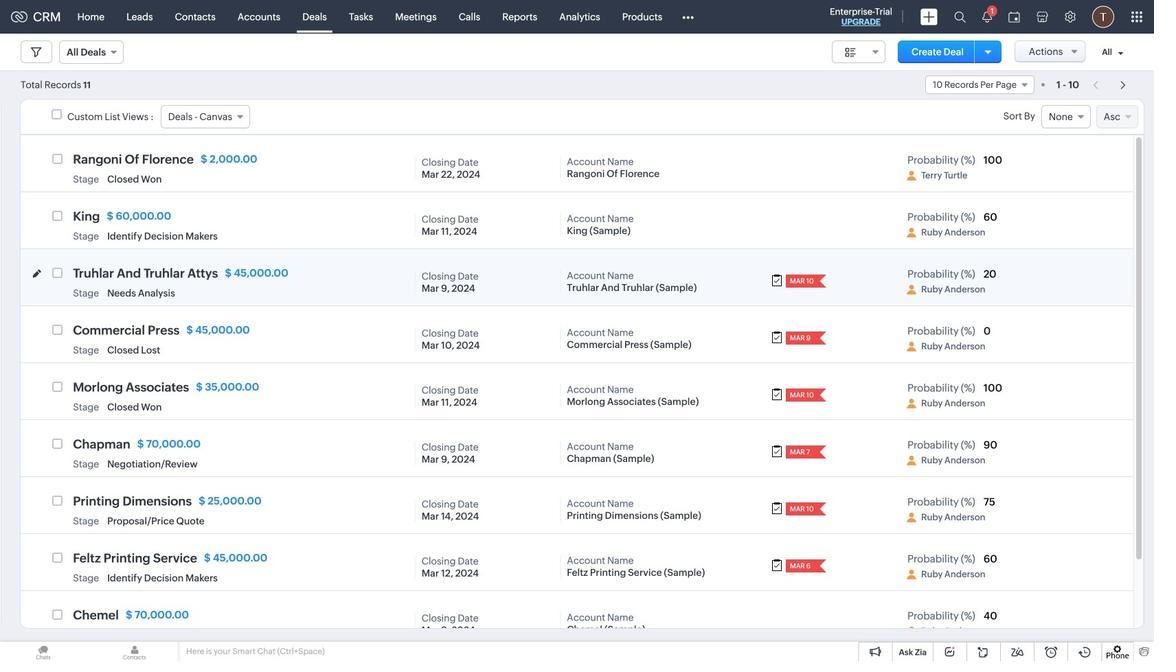 Task type: vqa. For each thing, say whether or not it's contained in the screenshot.
Profile element
yes



Task type: describe. For each thing, give the bounding box(es) containing it.
size image
[[845, 46, 856, 58]]

1 icon_profile image from the top
[[907, 171, 916, 181]]

8 icon_profile image from the top
[[907, 570, 916, 580]]

profile element
[[1084, 0, 1123, 33]]

search image
[[954, 11, 966, 23]]

contacts image
[[91, 642, 178, 662]]

chats image
[[0, 642, 87, 662]]

signals element
[[974, 0, 1000, 34]]

7 icon_profile image from the top
[[907, 513, 916, 523]]

search element
[[946, 0, 974, 34]]

Other Modules field
[[673, 6, 703, 28]]

3 icon_profile image from the top
[[907, 285, 916, 295]]



Task type: locate. For each thing, give the bounding box(es) containing it.
profile image
[[1092, 6, 1114, 28]]

None field
[[59, 41, 124, 64], [832, 41, 886, 63], [925, 76, 1035, 94], [161, 105, 250, 128], [1041, 105, 1091, 128], [1096, 105, 1138, 128], [59, 41, 124, 64], [925, 76, 1035, 94], [161, 105, 250, 128], [1041, 105, 1091, 128], [1096, 105, 1138, 128]]

create menu element
[[912, 0, 946, 33]]

logo image
[[11, 11, 27, 22]]

2 icon_profile image from the top
[[907, 228, 916, 238]]

none field size
[[832, 41, 886, 63]]

4 icon_profile image from the top
[[907, 342, 916, 352]]

calendar image
[[1009, 11, 1020, 22]]

5 icon_profile image from the top
[[907, 399, 916, 409]]

9 icon_profile image from the top
[[907, 627, 916, 637]]

icon_profile image
[[907, 171, 916, 181], [907, 228, 916, 238], [907, 285, 916, 295], [907, 342, 916, 352], [907, 399, 916, 409], [907, 456, 916, 466], [907, 513, 916, 523], [907, 570, 916, 580], [907, 627, 916, 637]]

6 icon_profile image from the top
[[907, 456, 916, 466]]

create menu image
[[921, 9, 938, 25]]



